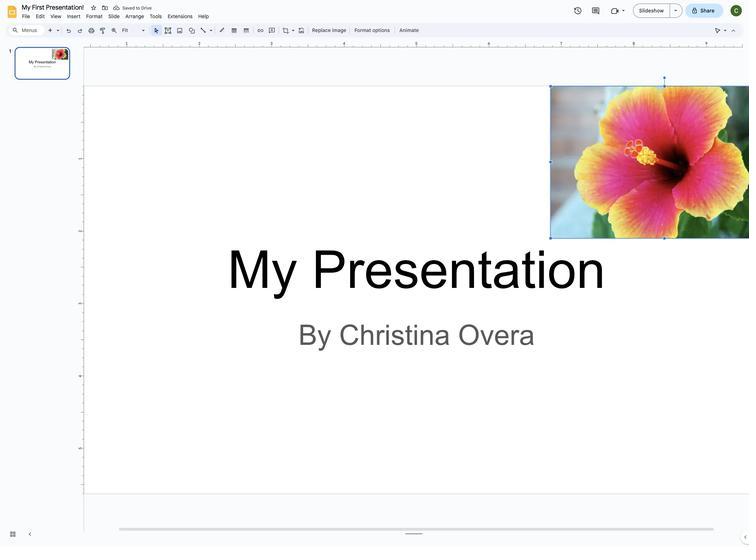 Task type: describe. For each thing, give the bounding box(es) containing it.
tools menu item
[[147, 12, 165, 21]]

replace
[[312, 27, 331, 33]]

to
[[136, 5, 140, 11]]

edit menu item
[[33, 12, 48, 21]]

saved to drive
[[122, 5, 152, 11]]

new slide with layout image
[[55, 26, 59, 28]]

saved to drive button
[[111, 3, 153, 13]]

drive
[[141, 5, 152, 11]]

view
[[51, 13, 61, 20]]

help
[[198, 13, 209, 20]]

application containing slideshow
[[0, 0, 749, 547]]

mask image image
[[290, 26, 295, 28]]

format options
[[355, 27, 390, 33]]

menu bar inside menu bar banner
[[19, 9, 212, 21]]

Zoom text field
[[121, 25, 141, 35]]

Rename text field
[[19, 3, 88, 11]]

options
[[372, 27, 390, 33]]

file menu item
[[19, 12, 33, 21]]

insert image image
[[176, 25, 184, 35]]

start slideshow (⌘+enter) image
[[674, 10, 677, 11]]

border color: transparent image
[[218, 25, 226, 35]]

border dash option
[[242, 25, 250, 35]]

Zoom field
[[120, 25, 148, 36]]

format for format
[[86, 13, 103, 20]]

border weight option
[[230, 25, 238, 35]]

image
[[332, 27, 346, 33]]

animate button
[[396, 25, 422, 36]]

file
[[22, 13, 30, 20]]

menu bar banner
[[0, 0, 749, 547]]

format options button
[[351, 25, 393, 36]]

slideshow button
[[633, 4, 670, 18]]



Task type: vqa. For each thing, say whether or not it's contained in the screenshot.
THEMES "section"
no



Task type: locate. For each thing, give the bounding box(es) containing it.
share button
[[685, 4, 724, 18]]

menu bar
[[19, 9, 212, 21]]

format left options
[[355, 27, 371, 33]]

0 horizontal spatial format
[[86, 13, 103, 20]]

extensions menu item
[[165, 12, 196, 21]]

Menus field
[[9, 25, 44, 35]]

format menu item
[[83, 12, 106, 21]]

insert menu item
[[64, 12, 83, 21]]

tools
[[150, 13, 162, 20]]

live pointer settings image
[[722, 26, 727, 28]]

slideshow
[[639, 7, 664, 14]]

main toolbar
[[44, 25, 423, 36]]

view menu item
[[48, 12, 64, 21]]

0 vertical spatial format
[[86, 13, 103, 20]]

mode and view toolbar
[[712, 23, 739, 37]]

format inside menu item
[[86, 13, 103, 20]]

slide menu item
[[106, 12, 123, 21]]

shape image
[[188, 25, 196, 35]]

navigation
[[0, 40, 78, 547]]

animate
[[400, 27, 419, 33]]

arrange
[[125, 13, 144, 20]]

extensions
[[168, 13, 193, 20]]

replace image
[[312, 27, 346, 33]]

format for format options
[[355, 27, 371, 33]]

application
[[0, 0, 749, 547]]

1 vertical spatial format
[[355, 27, 371, 33]]

help menu item
[[196, 12, 212, 21]]

select line image
[[208, 26, 213, 28]]

replace image button
[[310, 25, 348, 36]]

insert
[[67, 13, 81, 20]]

menu bar containing file
[[19, 9, 212, 21]]

format
[[86, 13, 103, 20], [355, 27, 371, 33]]

edit
[[36, 13, 45, 20]]

arrange menu item
[[123, 12, 147, 21]]

format down star checkbox on the top of page
[[86, 13, 103, 20]]

saved
[[122, 5, 135, 11]]

1 horizontal spatial format
[[355, 27, 371, 33]]

format inside button
[[355, 27, 371, 33]]

Star checkbox
[[89, 3, 99, 13]]

slide
[[108, 13, 120, 20]]

share
[[701, 7, 715, 14]]



